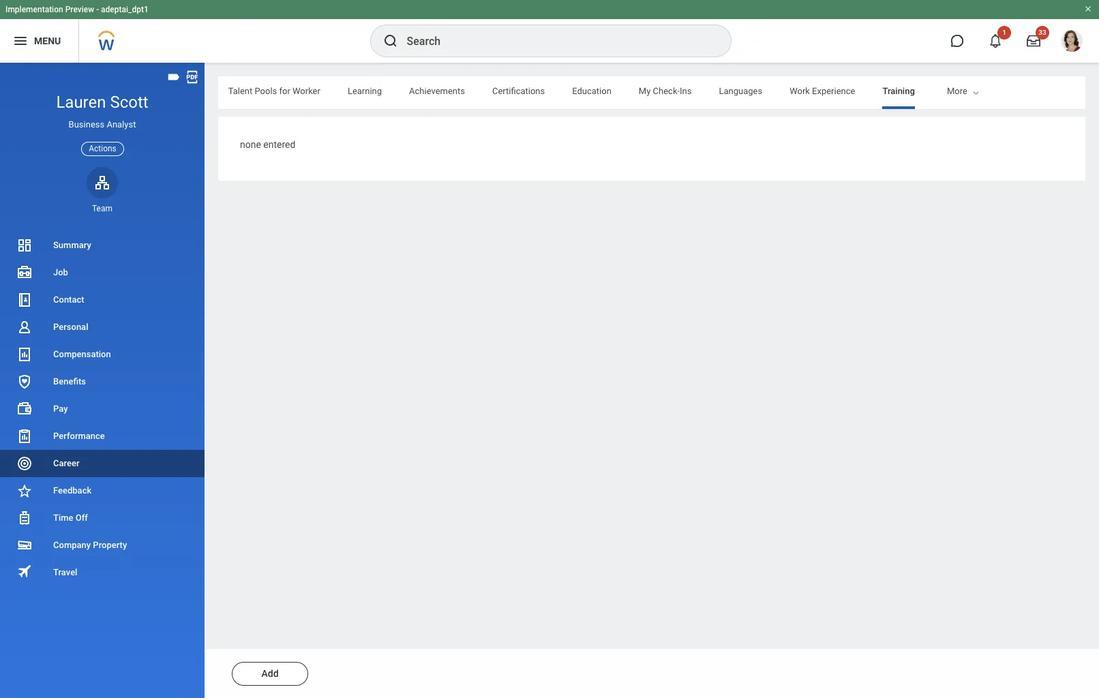 Task type: describe. For each thing, give the bounding box(es) containing it.
33 button
[[1019, 26, 1050, 56]]

view team image
[[94, 174, 110, 191]]

performance link
[[0, 423, 205, 450]]

search image
[[382, 33, 399, 49]]

worker
[[293, 86, 321, 96]]

company
[[53, 540, 91, 550]]

implementation
[[5, 5, 63, 14]]

education
[[572, 86, 612, 96]]

job image
[[16, 265, 33, 281]]

business analyst
[[69, 119, 136, 130]]

job
[[53, 267, 68, 278]]

lauren
[[56, 93, 106, 112]]

work experience
[[790, 86, 856, 96]]

personal
[[53, 322, 88, 332]]

contact link
[[0, 286, 205, 314]]

travel
[[53, 567, 77, 578]]

team link
[[87, 167, 118, 214]]

career link
[[0, 450, 205, 477]]

add button
[[232, 662, 308, 686]]

property
[[93, 540, 127, 550]]

pay image
[[16, 401, 33, 417]]

profile logan mcneil image
[[1061, 30, 1083, 55]]

adeptai_dpt1
[[101, 5, 149, 14]]

pay
[[53, 404, 68, 414]]

inbox large image
[[1027, 34, 1041, 48]]

close environment banner image
[[1085, 5, 1093, 13]]

personal image
[[16, 319, 33, 336]]

Search Workday  search field
[[407, 26, 703, 56]]

menu
[[34, 35, 61, 46]]

company property
[[53, 540, 127, 550]]

company property image
[[16, 537, 33, 554]]

summary
[[53, 240, 91, 250]]

team lauren scott element
[[87, 203, 118, 214]]

none
[[240, 139, 261, 150]]

justify image
[[12, 33, 29, 49]]

experience
[[812, 86, 856, 96]]

view printable version (pdf) image
[[185, 70, 200, 85]]

check-
[[653, 86, 680, 96]]

1
[[1003, 29, 1007, 36]]

performance image
[[16, 428, 33, 445]]

menu banner
[[0, 0, 1100, 63]]

add
[[262, 668, 279, 679]]

travel link
[[0, 559, 205, 587]]

preview
[[65, 5, 94, 14]]

notifications large image
[[989, 34, 1003, 48]]

feedback link
[[0, 477, 205, 505]]

scott
[[110, 93, 148, 112]]

time
[[53, 513, 73, 523]]

feedback
[[53, 486, 92, 496]]

training
[[883, 86, 915, 96]]

job link
[[0, 259, 205, 286]]

1 button
[[981, 26, 1012, 56]]

summary image
[[16, 237, 33, 254]]

time off link
[[0, 505, 205, 532]]

lauren scott
[[56, 93, 148, 112]]

for
[[279, 86, 290, 96]]

benefits
[[53, 376, 86, 387]]

pools
[[255, 86, 277, 96]]



Task type: vqa. For each thing, say whether or not it's contained in the screenshot.
main content
no



Task type: locate. For each thing, give the bounding box(es) containing it.
career image
[[16, 456, 33, 472]]

talent
[[228, 86, 253, 96]]

learning
[[348, 86, 382, 96]]

benefits link
[[0, 368, 205, 396]]

tab list containing talent pools for worker
[[0, 76, 915, 109]]

33
[[1039, 29, 1047, 36]]

certifications
[[492, 86, 545, 96]]

work
[[790, 86, 810, 96]]

implementation preview -   adeptai_dpt1
[[5, 5, 149, 14]]

personal link
[[0, 314, 205, 341]]

talent pools for worker
[[228, 86, 321, 96]]

languages
[[719, 86, 763, 96]]

actions
[[89, 144, 116, 153]]

off
[[76, 513, 88, 523]]

tab list
[[0, 76, 915, 109]]

more
[[947, 86, 968, 96]]

-
[[96, 5, 99, 14]]

pay link
[[0, 396, 205, 423]]

menu button
[[0, 19, 79, 63]]

none entered
[[240, 139, 296, 150]]

contact image
[[16, 292, 33, 308]]

compensation
[[53, 349, 111, 359]]

contact
[[53, 295, 84, 305]]

navigation pane region
[[0, 63, 205, 698]]

company property link
[[0, 532, 205, 559]]

business
[[69, 119, 104, 130]]

benefits image
[[16, 374, 33, 390]]

actions button
[[81, 142, 124, 156]]

feedback image
[[16, 483, 33, 499]]

list
[[0, 232, 205, 587]]

my check-ins
[[639, 86, 692, 96]]

performance
[[53, 431, 105, 441]]

time off
[[53, 513, 88, 523]]

summary link
[[0, 232, 205, 259]]

compensation image
[[16, 346, 33, 363]]

time off image
[[16, 510, 33, 527]]

tag image
[[166, 70, 181, 85]]

my
[[639, 86, 651, 96]]

analyst
[[107, 119, 136, 130]]

team
[[92, 204, 113, 213]]

travel image
[[16, 564, 33, 580]]

ins
[[680, 86, 692, 96]]

list containing summary
[[0, 232, 205, 587]]

career
[[53, 458, 79, 469]]

entered
[[263, 139, 296, 150]]

achievements
[[409, 86, 465, 96]]

compensation link
[[0, 341, 205, 368]]



